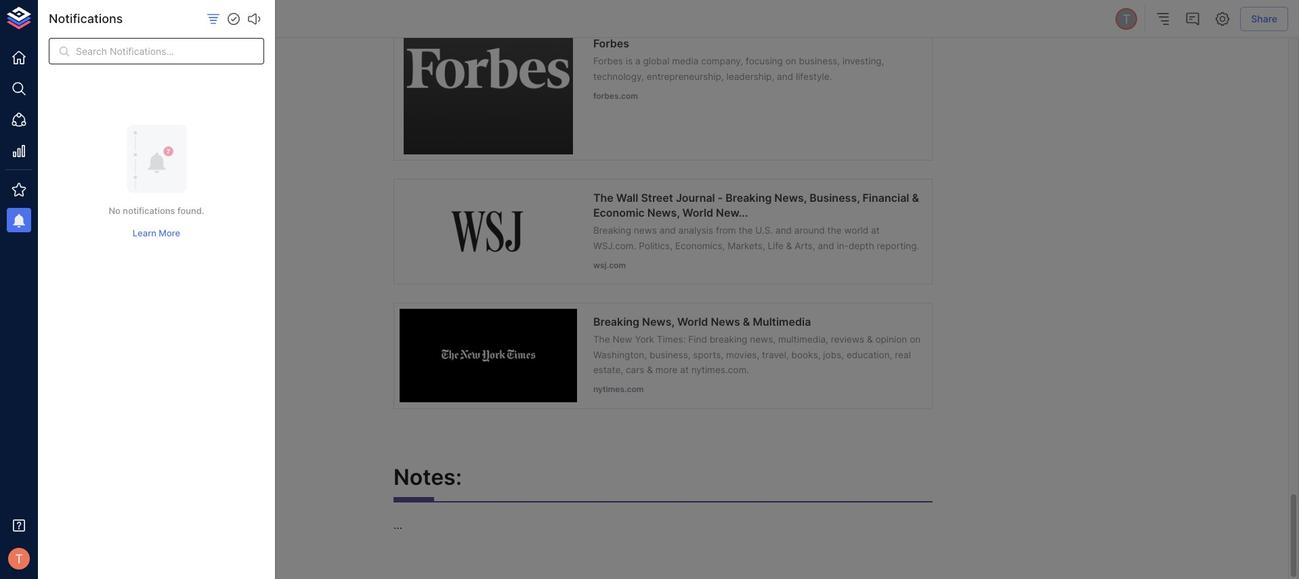 Task type: vqa. For each thing, say whether or not it's contained in the screenshot.
Learn More button
yes



Task type: describe. For each thing, give the bounding box(es) containing it.
spaceship project
[[115, 22, 191, 32]]

table of contents image
[[1156, 11, 1172, 27]]

mark all read image
[[226, 11, 242, 27]]

learn more
[[133, 227, 180, 238]]

learn more button
[[129, 223, 184, 244]]

sound on image
[[246, 11, 262, 27]]

notifications
[[123, 206, 175, 216]]

more
[[159, 227, 180, 238]]

share button
[[1241, 7, 1289, 31]]

notifications
[[49, 12, 123, 26]]

untitled
[[115, 6, 156, 19]]

learn
[[133, 227, 156, 238]]

document
[[159, 6, 212, 19]]



Task type: locate. For each thing, give the bounding box(es) containing it.
go back image
[[89, 11, 105, 27]]

0 vertical spatial t button
[[1114, 6, 1140, 32]]

0 horizontal spatial t button
[[4, 544, 34, 574]]

0 horizontal spatial t
[[15, 552, 23, 566]]

0 vertical spatial t
[[1123, 11, 1131, 26]]

project
[[161, 22, 191, 32]]

no notifications found.
[[109, 206, 204, 216]]

untitled document
[[115, 6, 212, 19]]

t button
[[1114, 6, 1140, 32], [4, 544, 34, 574]]

favorite image
[[220, 7, 232, 19]]

1 vertical spatial t
[[15, 552, 23, 566]]

spaceship
[[115, 22, 158, 32]]

t
[[1123, 11, 1131, 26], [15, 552, 23, 566]]

found.
[[178, 206, 204, 216]]

1 horizontal spatial t button
[[1114, 6, 1140, 32]]

settings image
[[1215, 11, 1232, 27]]

comments image
[[1186, 11, 1202, 27]]

spaceship project link
[[115, 21, 191, 33]]

1 vertical spatial t button
[[4, 544, 34, 574]]

no
[[109, 206, 121, 216]]

show wiki image
[[53, 11, 69, 27]]

Search Notifications... text field
[[76, 38, 264, 64]]

1 horizontal spatial t
[[1123, 11, 1131, 26]]

share
[[1252, 13, 1278, 24]]



